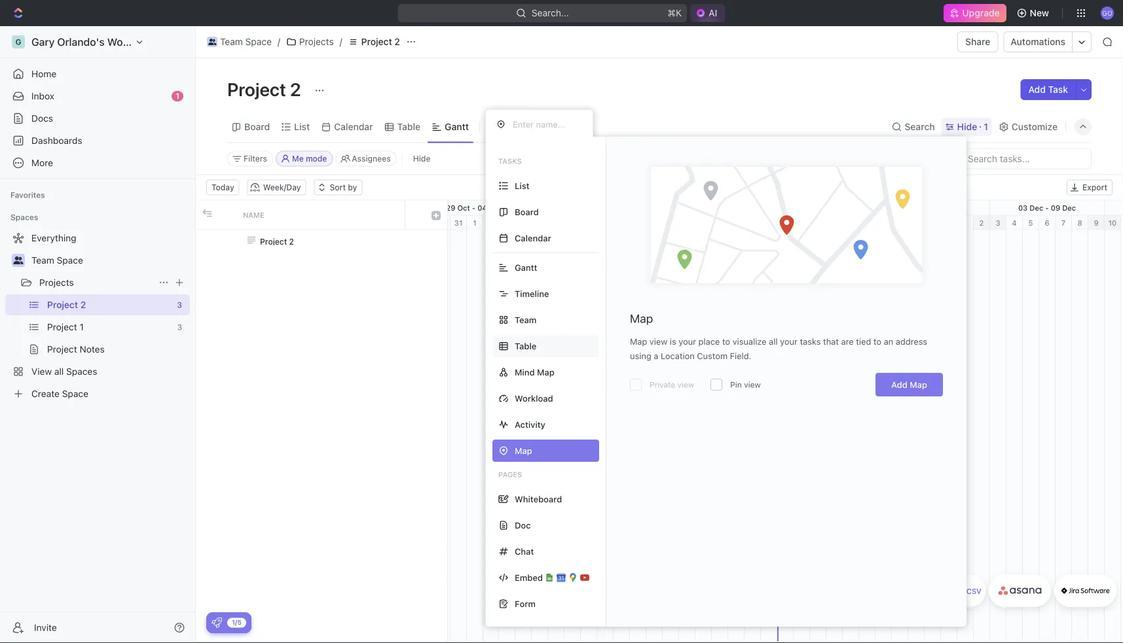 Task type: describe. For each thing, give the bounding box(es) containing it.
favorites
[[10, 191, 45, 200]]

team inside sidebar navigation
[[31, 255, 54, 266]]

an
[[884, 337, 893, 347]]

1/5
[[232, 619, 242, 627]]

30 element containing 30
[[434, 216, 451, 230]]

1 horizontal spatial list
[[515, 181, 530, 191]]

dec for 02
[[948, 204, 961, 212]]

3
[[996, 219, 1000, 227]]

add for add task
[[1029, 84, 1046, 95]]

location
[[661, 351, 695, 361]]

1 9 from the left
[[603, 219, 607, 227]]

0 horizontal spatial calendar
[[334, 121, 373, 132]]

29 oct - 04 nov
[[446, 204, 503, 212]]

task
[[1048, 84, 1068, 95]]

1 horizontal spatial projects link
[[283, 34, 337, 50]]

0 horizontal spatial gantt
[[445, 121, 469, 132]]

field.
[[730, 351, 751, 361]]

docs
[[31, 113, 53, 124]]

18 element
[[745, 216, 761, 230]]

excel
[[939, 588, 957, 596]]

hide for hide
[[413, 154, 431, 163]]

18
[[707, 204, 715, 212]]

doc
[[515, 521, 531, 531]]

02
[[936, 204, 946, 212]]

3 element
[[499, 216, 515, 230]]

hide 1
[[957, 121, 988, 132]]

export
[[1083, 183, 1107, 192]]

timeline
[[515, 289, 549, 299]]

5 element
[[532, 216, 548, 230]]

project 2 tree grid
[[196, 201, 447, 642]]

calendar link
[[331, 118, 373, 136]]

03 dec - 09 dec element
[[990, 201, 1105, 215]]

2 to from the left
[[874, 337, 882, 347]]

26 for 26
[[879, 219, 888, 227]]

28 element
[[908, 216, 925, 230]]

whiteboard
[[515, 495, 562, 505]]

4 column header from the left
[[425, 201, 447, 230]]

sidebar navigation
[[0, 26, 196, 644]]

dec for 09
[[1062, 204, 1076, 212]]

16
[[716, 219, 724, 227]]

automations
[[1011, 36, 1066, 47]]

29 oct - 04 nov element
[[418, 201, 532, 215]]

13
[[667, 219, 675, 227]]

project 2 link
[[345, 34, 403, 50]]

custom
[[697, 351, 728, 361]]

Enter name... field
[[511, 119, 582, 130]]

19 nov - 25 nov element
[[761, 201, 876, 215]]

5
[[1029, 219, 1033, 227]]

0 vertical spatial team space link
[[204, 34, 275, 50]]

upgrade link
[[944, 4, 1006, 22]]

1 column header from the left
[[196, 201, 215, 230]]

space inside sidebar navigation
[[57, 255, 83, 266]]

Search tasks... text field
[[960, 149, 1091, 169]]

10
[[1109, 219, 1117, 227]]

that
[[823, 337, 839, 347]]

form
[[515, 600, 536, 609]]

project inside cell
[[260, 237, 287, 246]]

05 nov - 11 nov element
[[532, 201, 646, 215]]

home link
[[5, 64, 190, 84]]

31
[[454, 219, 463, 227]]

name
[[243, 211, 264, 219]]

0 vertical spatial projects
[[299, 36, 334, 47]]

automations button
[[1004, 32, 1072, 52]]

10 element containing 10
[[1105, 216, 1121, 230]]

map inside map view is your place to visualize all your tasks that are tied to an address using a location custom field.
[[630, 337, 647, 347]]

pin view
[[730, 380, 761, 390]]

pin
[[730, 380, 742, 390]]

gantt link
[[442, 118, 469, 136]]

1 10 element from the left
[[614, 216, 630, 230]]

03
[[1018, 204, 1028, 212]]

search...
[[532, 8, 569, 18]]

20 element
[[777, 216, 794, 230]]

favorites button
[[5, 187, 50, 203]]

project 2 cell
[[235, 230, 405, 253]]

add map
[[891, 380, 927, 390]]

1 horizontal spatial team
[[220, 36, 243, 47]]

today button
[[206, 180, 239, 195]]

6 nov from the left
[[800, 204, 814, 212]]

inbox
[[31, 91, 54, 102]]

29 for 29 oct - 04 nov
[[446, 204, 455, 212]]

4 nov from the left
[[686, 204, 699, 212]]

search
[[905, 121, 935, 132]]

name row
[[196, 201, 447, 230]]

24 element
[[843, 216, 859, 230]]

1 your from the left
[[679, 337, 696, 347]]

tree inside sidebar navigation
[[5, 228, 190, 405]]

is
[[670, 337, 676, 347]]

list link
[[292, 118, 310, 136]]

26 for 26 nov - 02 dec
[[904, 204, 913, 212]]

list inside list link
[[294, 121, 310, 132]]

2 / from the left
[[340, 36, 342, 47]]

pages
[[498, 471, 522, 479]]

csv
[[967, 588, 981, 596]]

19 element
[[761, 216, 777, 230]]

12 for 12
[[650, 219, 658, 227]]

name column header
[[235, 201, 405, 230]]

22 element
[[810, 216, 826, 230]]

private view
[[650, 380, 694, 390]]

mind
[[515, 368, 535, 378]]

09
[[1051, 204, 1060, 212]]

6 element
[[548, 216, 565, 230]]

add for add map
[[891, 380, 908, 390]]

15 element
[[696, 216, 712, 230]]

excel & csv link
[[923, 575, 986, 608]]

excel & csv
[[939, 588, 981, 596]]

1 vertical spatial calendar
[[515, 233, 551, 243]]

visualize
[[733, 337, 767, 347]]

workload
[[515, 394, 553, 404]]

customize
[[1012, 121, 1058, 132]]

26 nov - 02 dec element
[[876, 201, 990, 215]]

12 nov - 18 nov element
[[646, 201, 761, 215]]

view button
[[485, 118, 528, 136]]

1 11 element from the left
[[630, 216, 646, 230]]

today inside button
[[212, 183, 234, 192]]

projects inside sidebar navigation
[[39, 277, 74, 288]]

a
[[654, 351, 658, 361]]

19 for 19 nov - 25 nov
[[790, 204, 798, 212]]

13 element
[[663, 216, 679, 230]]

onboarding checklist button element
[[212, 618, 222, 629]]

spaces
[[10, 213, 38, 222]]

2 dec from the left
[[1030, 204, 1043, 212]]

2 your from the left
[[780, 337, 798, 347]]

03 dec - 09 dec
[[1018, 204, 1076, 212]]

tasks
[[498, 157, 522, 166]]

oct
[[457, 204, 470, 212]]

1 vertical spatial project 2
[[227, 78, 305, 100]]

3 column header from the left
[[405, 201, 425, 230]]

activity
[[515, 420, 545, 430]]

hide for hide 1
[[957, 121, 977, 132]]

10 dec - 16 dec element
[[1105, 201, 1123, 215]]

26 nov - 02 dec
[[904, 204, 961, 212]]

are
[[841, 337, 854, 347]]

export button
[[1067, 180, 1113, 195]]

map view is your place to visualize all your tasks that are tied to an address using a location custom field.
[[630, 337, 927, 361]]

1 horizontal spatial team space
[[220, 36, 272, 47]]



Task type: locate. For each thing, give the bounding box(es) containing it.
your right all
[[780, 337, 798, 347]]

4 - from the left
[[816, 204, 819, 212]]

7 element
[[565, 216, 581, 230]]

1 vertical spatial board
[[515, 207, 539, 217]]

user group image
[[208, 39, 216, 45]]

1 horizontal spatial 10 element
[[1105, 216, 1121, 230]]

1 horizontal spatial 26
[[904, 204, 913, 212]]

21 element
[[794, 216, 810, 230]]

0 vertical spatial projects link
[[283, 34, 337, 50]]

hide inside button
[[413, 154, 431, 163]]

view for private view
[[744, 380, 761, 390]]

1 vertical spatial table
[[515, 342, 537, 351]]

nov up 14 element
[[686, 204, 699, 212]]

1 vertical spatial 12
[[650, 219, 658, 227]]

10 element
[[614, 216, 630, 230], [1105, 216, 1121, 230]]

tied
[[856, 337, 871, 347]]

11 element left 13
[[630, 216, 646, 230]]

0 vertical spatial 12
[[676, 204, 684, 212]]

customize button
[[995, 118, 1062, 136]]

embed
[[515, 573, 543, 583]]

add left task
[[1029, 84, 1046, 95]]

2 horizontal spatial view
[[744, 380, 761, 390]]

nov right 18
[[717, 204, 731, 212]]

dec
[[948, 204, 961, 212], [1030, 204, 1043, 212], [1062, 204, 1076, 212]]

27
[[895, 219, 904, 227]]

board
[[244, 121, 270, 132], [515, 207, 539, 217]]

19 inside 19 nov - 25 nov element
[[790, 204, 798, 212]]

1 - from the left
[[472, 204, 476, 212]]

dec right the 02
[[948, 204, 961, 212]]

30 element down the 02
[[941, 216, 957, 230]]

1 horizontal spatial team space link
[[204, 34, 275, 50]]

docs link
[[5, 108, 190, 129]]

list down tasks
[[515, 181, 530, 191]]

dec right 03
[[1030, 204, 1043, 212]]

1 horizontal spatial hide
[[957, 121, 977, 132]]

- for 18
[[701, 204, 705, 212]]

tasks
[[800, 337, 821, 347]]

25 up 22 element on the top right of the page
[[821, 204, 830, 212]]

05
[[561, 204, 570, 212]]

2 nov from the left
[[572, 204, 586, 212]]

nov right 05
[[572, 204, 586, 212]]

3 nov from the left
[[603, 204, 616, 212]]

team right user group image
[[220, 36, 243, 47]]

0 horizontal spatial to
[[722, 337, 730, 347]]

1 horizontal spatial /
[[340, 36, 342, 47]]

hide
[[957, 121, 977, 132], [413, 154, 431, 163]]

12 element
[[646, 216, 663, 230]]

address
[[896, 337, 927, 347]]

0 horizontal spatial table
[[397, 121, 421, 132]]

0 horizontal spatial 10 element
[[614, 216, 630, 230]]

1 vertical spatial team
[[31, 255, 54, 266]]

1 horizontal spatial today
[[781, 233, 799, 240]]

1 vertical spatial hide
[[413, 154, 431, 163]]

2 vertical spatial project
[[260, 237, 287, 246]]

8 nov from the left
[[915, 204, 929, 212]]

0 vertical spatial 25
[[821, 204, 830, 212]]

0 horizontal spatial 30 element
[[434, 216, 451, 230]]

- left the 02
[[931, 204, 934, 212]]

0 horizontal spatial today
[[212, 183, 234, 192]]

4 left 5
[[1012, 219, 1017, 227]]

team space link
[[204, 34, 275, 50], [31, 250, 187, 271]]

place
[[699, 337, 720, 347]]

nov right 11
[[603, 204, 616, 212]]

0 horizontal spatial projects
[[39, 277, 74, 288]]

0 horizontal spatial team space
[[31, 255, 83, 266]]

1 horizontal spatial  image
[[432, 211, 441, 220]]

12 up 14 element
[[676, 204, 684, 212]]

0 horizontal spatial hide
[[413, 154, 431, 163]]

4 right the 3 element
[[521, 219, 526, 227]]

1 vertical spatial today
[[781, 233, 799, 240]]

view left is
[[650, 337, 668, 347]]

1 vertical spatial space
[[57, 255, 83, 266]]

1 horizontal spatial projects
[[299, 36, 334, 47]]

14 element
[[679, 216, 696, 230]]

0 vertical spatial project 2
[[361, 36, 400, 47]]

19 for 19
[[765, 219, 773, 227]]

nov up 21 element
[[800, 204, 814, 212]]

1 horizontal spatial view
[[678, 380, 694, 390]]

0 horizontal spatial 26
[[879, 219, 888, 227]]

- left '09' at the top
[[1045, 204, 1049, 212]]

0 vertical spatial 26
[[904, 204, 913, 212]]

- left 18
[[701, 204, 705, 212]]

0 horizontal spatial 29
[[446, 204, 455, 212]]

add task
[[1029, 84, 1068, 95]]

29 inside 29 element
[[928, 219, 937, 227]]

1 vertical spatial projects
[[39, 277, 74, 288]]

calendar up assignees button
[[334, 121, 373, 132]]

1 4 from the left
[[521, 219, 526, 227]]

5 nov from the left
[[717, 204, 731, 212]]

team right user group icon
[[31, 255, 54, 266]]

view right pin
[[744, 380, 761, 390]]

tree containing team space
[[5, 228, 190, 405]]

- for 11
[[588, 204, 592, 212]]

column header
[[196, 201, 215, 230], [215, 201, 235, 230], [405, 201, 425, 230], [425, 201, 447, 230]]

9 right 8 element
[[603, 219, 607, 227]]

view inside map view is your place to visualize all your tasks that are tied to an address using a location custom field.
[[650, 337, 668, 347]]

8 element
[[581, 216, 597, 230]]

1 vertical spatial 25
[[863, 219, 872, 227]]

0 horizontal spatial board
[[244, 121, 270, 132]]

project 2 inside cell
[[260, 237, 294, 246]]

30 element left 31
[[434, 216, 451, 230]]

hide button
[[408, 151, 436, 167]]

upgrade
[[962, 8, 1000, 18]]

26 right 25 element
[[879, 219, 888, 227]]

25 right 24 element
[[863, 219, 872, 227]]

map
[[630, 312, 653, 326], [630, 337, 647, 347], [537, 368, 555, 378], [910, 380, 927, 390]]

your right is
[[679, 337, 696, 347]]

0 horizontal spatial 11 element
[[630, 216, 646, 230]]

0 vertical spatial hide
[[957, 121, 977, 132]]

16 element
[[712, 216, 728, 230]]

19 up 21 element
[[790, 204, 798, 212]]

2 4 from the left
[[1012, 219, 1017, 227]]

1 horizontal spatial 12
[[676, 204, 684, 212]]

2 10 element from the left
[[1105, 216, 1121, 230]]

0 vertical spatial project
[[361, 36, 392, 47]]

- for 02
[[931, 204, 934, 212]]

05 nov - 11 nov
[[561, 204, 616, 212]]

19 nov - 25 nov
[[790, 204, 846, 212]]

9 right 8
[[1094, 219, 1099, 227]]

1 vertical spatial gantt
[[515, 263, 537, 273]]

9
[[603, 219, 607, 227], [1094, 219, 1099, 227]]

2 column header from the left
[[215, 201, 235, 230]]

1 horizontal spatial add
[[1029, 84, 1046, 95]]

gantt up the timeline
[[515, 263, 537, 273]]

0 vertical spatial team
[[220, 36, 243, 47]]

 image
[[203, 209, 212, 218], [432, 211, 441, 220]]

your
[[679, 337, 696, 347], [780, 337, 798, 347]]

1 horizontal spatial 4
[[1012, 219, 1017, 227]]

0 horizontal spatial 9
[[603, 219, 607, 227]]

1 vertical spatial 29
[[928, 219, 937, 227]]

29 for 29
[[928, 219, 937, 227]]

1 dec from the left
[[948, 204, 961, 212]]

1 nov from the left
[[489, 204, 503, 212]]

0 vertical spatial 19
[[790, 204, 798, 212]]

0 horizontal spatial 4
[[521, 219, 526, 227]]

1 30 element from the left
[[434, 216, 451, 230]]

0 vertical spatial list
[[294, 121, 310, 132]]

1 horizontal spatial your
[[780, 337, 798, 347]]

22
[[813, 219, 822, 227]]

2 11 element from the left
[[1121, 216, 1123, 230]]

1 vertical spatial add
[[891, 380, 908, 390]]

17
[[732, 219, 740, 227]]

view button
[[485, 112, 528, 142]]

- left 04
[[472, 204, 476, 212]]

11
[[594, 204, 601, 212]]

17 element
[[728, 216, 745, 230]]

table link
[[395, 118, 421, 136]]

to left an
[[874, 337, 882, 347]]

0 horizontal spatial 19
[[765, 219, 773, 227]]

- for 09
[[1045, 204, 1049, 212]]

1 / from the left
[[278, 36, 280, 47]]

- up 22
[[816, 204, 819, 212]]

hide right the 'search'
[[957, 121, 977, 132]]

mind map
[[515, 368, 555, 378]]

19 inside 19 element
[[765, 219, 773, 227]]

chat
[[515, 547, 534, 557]]

dashboards link
[[5, 130, 190, 151]]

2 30 element from the left
[[941, 216, 957, 230]]

7 nov from the left
[[832, 204, 846, 212]]

-
[[472, 204, 476, 212], [588, 204, 592, 212], [701, 204, 705, 212], [816, 204, 819, 212], [931, 204, 934, 212], [1045, 204, 1049, 212]]

11 element right 10
[[1121, 216, 1123, 230]]

3 dec from the left
[[1062, 204, 1076, 212]]

view for map
[[650, 337, 668, 347]]

 image down today button in the top of the page
[[203, 209, 212, 218]]

home
[[31, 68, 56, 79]]

12 left 13
[[650, 219, 658, 227]]

1 inside sidebar navigation
[[176, 91, 179, 101]]

29 inside 29 oct - 04 nov element
[[446, 204, 455, 212]]

team space inside sidebar navigation
[[31, 255, 83, 266]]

1 horizontal spatial board
[[515, 207, 539, 217]]

0 horizontal spatial view
[[650, 337, 668, 347]]

dashboards
[[31, 135, 82, 146]]

assignees button
[[336, 151, 397, 167]]

1 horizontal spatial table
[[515, 342, 537, 351]]

- for 25
[[816, 204, 819, 212]]

30
[[437, 219, 447, 227]]

dec right '09' at the top
[[1062, 204, 1076, 212]]

2 9 from the left
[[1094, 219, 1099, 227]]

0 vertical spatial team space
[[220, 36, 272, 47]]

0 horizontal spatial your
[[679, 337, 696, 347]]

view right private
[[678, 380, 694, 390]]

table up mind on the bottom of the page
[[515, 342, 537, 351]]

/
[[278, 36, 280, 47], [340, 36, 342, 47]]

26 up 28
[[904, 204, 913, 212]]

1 vertical spatial team space
[[31, 255, 83, 266]]

list right board link
[[294, 121, 310, 132]]

to right place on the bottom
[[722, 337, 730, 347]]

27 element
[[892, 216, 908, 230]]

board link
[[242, 118, 270, 136]]

26 element
[[876, 216, 892, 230]]

31 element
[[451, 216, 467, 230]]

table
[[397, 121, 421, 132], [515, 342, 537, 351]]

share button
[[958, 31, 998, 52]]

1 vertical spatial project
[[227, 78, 286, 100]]

1 horizontal spatial 29
[[928, 219, 937, 227]]

0 horizontal spatial dec
[[948, 204, 961, 212]]

12 for 12 nov - 18 nov
[[676, 204, 684, 212]]

0 vertical spatial add
[[1029, 84, 1046, 95]]

0 horizontal spatial space
[[57, 255, 83, 266]]

25
[[821, 204, 830, 212], [863, 219, 872, 227]]

nov
[[489, 204, 503, 212], [572, 204, 586, 212], [603, 204, 616, 212], [686, 204, 699, 212], [717, 204, 731, 212], [800, 204, 814, 212], [832, 204, 846, 212], [915, 204, 929, 212]]

nov right 04
[[489, 204, 503, 212]]

1 vertical spatial list
[[515, 181, 530, 191]]

10 element down 10 dec - 16 dec element
[[1105, 216, 1121, 230]]

1 horizontal spatial 11 element
[[1121, 216, 1123, 230]]

view
[[502, 121, 523, 132]]

using
[[630, 351, 651, 361]]

2 - from the left
[[588, 204, 592, 212]]

view
[[650, 337, 668, 347], [678, 380, 694, 390], [744, 380, 761, 390]]

6
[[1045, 219, 1050, 227]]

0 vertical spatial board
[[244, 121, 270, 132]]

 image for fourth column header from the right
[[203, 209, 212, 218]]

2 horizontal spatial dec
[[1062, 204, 1076, 212]]

1 horizontal spatial 19
[[790, 204, 798, 212]]

0 horizontal spatial team
[[31, 255, 54, 266]]

1 vertical spatial team space link
[[31, 250, 187, 271]]

6 - from the left
[[1045, 204, 1049, 212]]

space right user group image
[[245, 36, 272, 47]]

0 horizontal spatial 12
[[650, 219, 658, 227]]

project 2
[[361, 36, 400, 47], [227, 78, 305, 100], [260, 237, 294, 246]]

- for 04
[[472, 204, 476, 212]]

2 inside cell
[[289, 237, 294, 246]]

0 horizontal spatial 25
[[821, 204, 830, 212]]

add inside button
[[1029, 84, 1046, 95]]

new
[[1030, 8, 1049, 18]]

all
[[769, 337, 778, 347]]

1 horizontal spatial dec
[[1030, 204, 1043, 212]]

new button
[[1012, 3, 1057, 24]]

project 2 - 0.00% row
[[196, 230, 447, 253]]

1 horizontal spatial 9
[[1094, 219, 1099, 227]]

0 horizontal spatial  image
[[203, 209, 212, 218]]

tree
[[5, 228, 190, 405]]

space right user group icon
[[57, 255, 83, 266]]

1 horizontal spatial 25
[[863, 219, 872, 227]]

0 horizontal spatial projects link
[[39, 272, 153, 293]]

2 vertical spatial project 2
[[260, 237, 294, 246]]

3 - from the left
[[701, 204, 705, 212]]

nov up '23' "element" at the right of page
[[832, 204, 846, 212]]

1 vertical spatial 19
[[765, 219, 773, 227]]

board inside board link
[[244, 121, 270, 132]]

23 element
[[826, 216, 843, 230]]

- left 11
[[588, 204, 592, 212]]

5 - from the left
[[931, 204, 934, 212]]

board left 6 element
[[515, 207, 539, 217]]

29 element
[[925, 216, 941, 230]]

search button
[[888, 118, 939, 136]]

12 nov - 18 nov
[[676, 204, 731, 212]]

project
[[361, 36, 392, 47], [227, 78, 286, 100], [260, 237, 287, 246]]

assignees
[[352, 154, 391, 163]]

1
[[176, 91, 179, 101], [984, 121, 988, 132], [473, 219, 477, 227], [964, 219, 967, 227]]

0 vertical spatial calendar
[[334, 121, 373, 132]]

28
[[912, 219, 921, 227]]

team space right user group icon
[[31, 255, 83, 266]]

 image left 31
[[432, 211, 441, 220]]

 image for first column header from the right
[[432, 211, 441, 220]]

add down an
[[891, 380, 908, 390]]

26
[[904, 204, 913, 212], [879, 219, 888, 227]]

0 horizontal spatial team space link
[[31, 250, 187, 271]]

29 down 26 nov - 02 dec
[[928, 219, 937, 227]]

10 element left 12 element
[[614, 216, 630, 230]]

board left list link on the top of the page
[[244, 121, 270, 132]]

12
[[676, 204, 684, 212], [650, 219, 658, 227]]

team space right user group image
[[220, 36, 272, 47]]

30 element
[[434, 216, 451, 230], [941, 216, 957, 230]]

1 horizontal spatial 30 element
[[941, 216, 957, 230]]

0 vertical spatial space
[[245, 36, 272, 47]]

1 to from the left
[[722, 337, 730, 347]]

2 vertical spatial team
[[515, 315, 537, 325]]

0 horizontal spatial add
[[891, 380, 908, 390]]

projects
[[299, 36, 334, 47], [39, 277, 74, 288]]

1 vertical spatial 26
[[879, 219, 888, 227]]

projects link
[[283, 34, 337, 50], [39, 272, 153, 293]]

2 horizontal spatial team
[[515, 315, 537, 325]]

table up hide button
[[397, 121, 421, 132]]

7
[[1061, 219, 1066, 227]]

1 horizontal spatial calendar
[[515, 233, 551, 243]]

04
[[478, 204, 487, 212]]

11 element
[[630, 216, 646, 230], [1121, 216, 1123, 230]]

nov up 28 element
[[915, 204, 929, 212]]

space
[[245, 36, 272, 47], [57, 255, 83, 266]]

hide down table link
[[413, 154, 431, 163]]

calendar down 5 element
[[515, 233, 551, 243]]

⌘k
[[668, 8, 682, 18]]

onboarding checklist button image
[[212, 618, 222, 629]]

19 right 18 element on the top of the page
[[765, 219, 773, 227]]

0 horizontal spatial list
[[294, 121, 310, 132]]

1 horizontal spatial gantt
[[515, 263, 537, 273]]

team down the timeline
[[515, 315, 537, 325]]

25 element
[[859, 216, 876, 230]]

user group image
[[13, 257, 23, 265]]

gantt right table link
[[445, 121, 469, 132]]

20
[[781, 219, 790, 227]]

0 vertical spatial 29
[[446, 204, 455, 212]]

29 left oct
[[446, 204, 455, 212]]



Task type: vqa. For each thing, say whether or not it's contained in the screenshot.
first 4 from the right
yes



